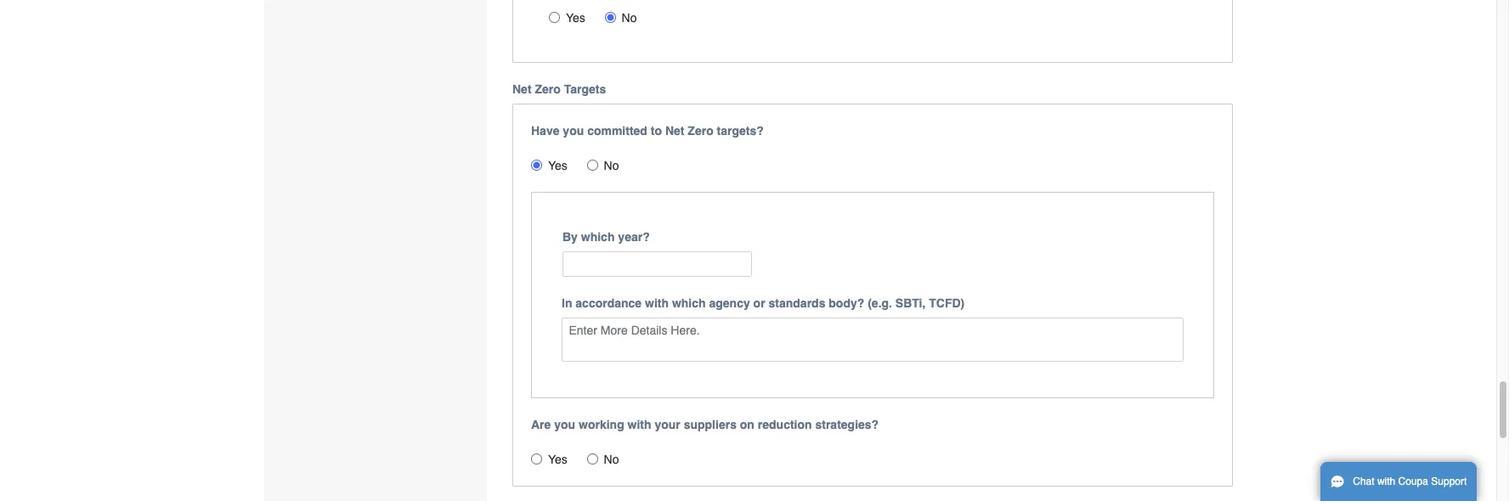 Task type: locate. For each thing, give the bounding box(es) containing it.
coupa
[[1399, 476, 1429, 488]]

chat
[[1354, 476, 1375, 488]]

accordance
[[576, 297, 642, 311]]

standards
[[769, 297, 826, 311]]

(e.g.
[[868, 297, 893, 311]]

targets?
[[717, 124, 764, 138]]

zero
[[535, 82, 561, 96], [688, 124, 714, 138]]

are
[[531, 419, 551, 432]]

with down by which year? text box at left bottom
[[645, 297, 669, 311]]

working
[[579, 419, 625, 432]]

2 vertical spatial no
[[604, 453, 619, 467]]

suppliers
[[684, 419, 737, 432]]

0 vertical spatial with
[[645, 297, 669, 311]]

have
[[531, 124, 560, 138]]

which left agency
[[672, 297, 706, 311]]

with
[[645, 297, 669, 311], [628, 419, 652, 432], [1378, 476, 1396, 488]]

have you committed to net zero targets?
[[531, 124, 764, 138]]

zero left the targets
[[535, 82, 561, 96]]

which right the by
[[581, 230, 615, 244]]

yes
[[566, 11, 586, 24], [548, 159, 568, 172], [548, 453, 568, 467]]

2 vertical spatial yes
[[548, 453, 568, 467]]

no
[[622, 11, 637, 24], [604, 159, 619, 172], [604, 453, 619, 467]]

1 vertical spatial which
[[672, 297, 706, 311]]

0 vertical spatial no
[[622, 11, 637, 24]]

net up have
[[513, 82, 532, 96]]

None radio
[[531, 160, 542, 171], [587, 160, 598, 171], [531, 454, 542, 465], [587, 454, 598, 465], [531, 160, 542, 171], [587, 160, 598, 171], [531, 454, 542, 465], [587, 454, 598, 465]]

1 vertical spatial yes
[[548, 159, 568, 172]]

no for working
[[604, 453, 619, 467]]

1 horizontal spatial zero
[[688, 124, 714, 138]]

net right to
[[666, 124, 685, 138]]

2 vertical spatial with
[[1378, 476, 1396, 488]]

zero left the 'targets?'
[[688, 124, 714, 138]]

with right chat
[[1378, 476, 1396, 488]]

0 vertical spatial net
[[513, 82, 532, 96]]

1 vertical spatial net
[[666, 124, 685, 138]]

you right have
[[563, 124, 584, 138]]

net zero targets
[[513, 82, 606, 96]]

yes down have
[[548, 159, 568, 172]]

or
[[754, 297, 766, 311]]

yes down are
[[548, 453, 568, 467]]

which
[[581, 230, 615, 244], [672, 297, 706, 311]]

1 horizontal spatial which
[[672, 297, 706, 311]]

tcfd)
[[930, 297, 965, 311]]

yes up the targets
[[566, 11, 586, 24]]

1 vertical spatial you
[[555, 419, 576, 432]]

with left your
[[628, 419, 652, 432]]

strategies?
[[816, 419, 879, 432]]

committed
[[588, 124, 648, 138]]

0 vertical spatial zero
[[535, 82, 561, 96]]

by
[[563, 230, 578, 244]]

you
[[563, 124, 584, 138], [555, 419, 576, 432]]

0 vertical spatial you
[[563, 124, 584, 138]]

1 vertical spatial no
[[604, 159, 619, 172]]

0 horizontal spatial which
[[581, 230, 615, 244]]

you for are
[[555, 419, 576, 432]]

net
[[513, 82, 532, 96], [666, 124, 685, 138]]

1 horizontal spatial net
[[666, 124, 685, 138]]

0 horizontal spatial net
[[513, 82, 532, 96]]

1 vertical spatial zero
[[688, 124, 714, 138]]

0 vertical spatial which
[[581, 230, 615, 244]]

you right are
[[555, 419, 576, 432]]

with inside button
[[1378, 476, 1396, 488]]

None radio
[[549, 12, 560, 23], [605, 12, 616, 23], [549, 12, 560, 23], [605, 12, 616, 23]]



Task type: describe. For each thing, give the bounding box(es) containing it.
yes for have
[[548, 159, 568, 172]]

by which year?
[[563, 230, 650, 244]]

In accordance with which agency or standards body? (e.g. SBTi, TCFD) text field
[[562, 318, 1184, 362]]

0 vertical spatial yes
[[566, 11, 586, 24]]

By which year? text field
[[563, 251, 753, 277]]

in
[[562, 297, 573, 311]]

1 vertical spatial with
[[628, 419, 652, 432]]

you for have
[[563, 124, 584, 138]]

on
[[740, 419, 755, 432]]

are you working with your suppliers on reduction strategies?
[[531, 419, 879, 432]]

sbti,
[[896, 297, 926, 311]]

0 horizontal spatial zero
[[535, 82, 561, 96]]

reduction
[[758, 419, 812, 432]]

chat with coupa support button
[[1321, 463, 1478, 502]]

yes for are
[[548, 453, 568, 467]]

no for committed
[[604, 159, 619, 172]]

chat with coupa support
[[1354, 476, 1468, 488]]

year?
[[618, 230, 650, 244]]

to
[[651, 124, 662, 138]]

support
[[1432, 476, 1468, 488]]

body?
[[829, 297, 865, 311]]

targets
[[564, 82, 606, 96]]

your
[[655, 419, 681, 432]]

in accordance with which agency or standards body? (e.g. sbti, tcfd)
[[562, 297, 965, 311]]

agency
[[709, 297, 751, 311]]



Task type: vqa. For each thing, say whether or not it's contained in the screenshot.
Are Yes
yes



